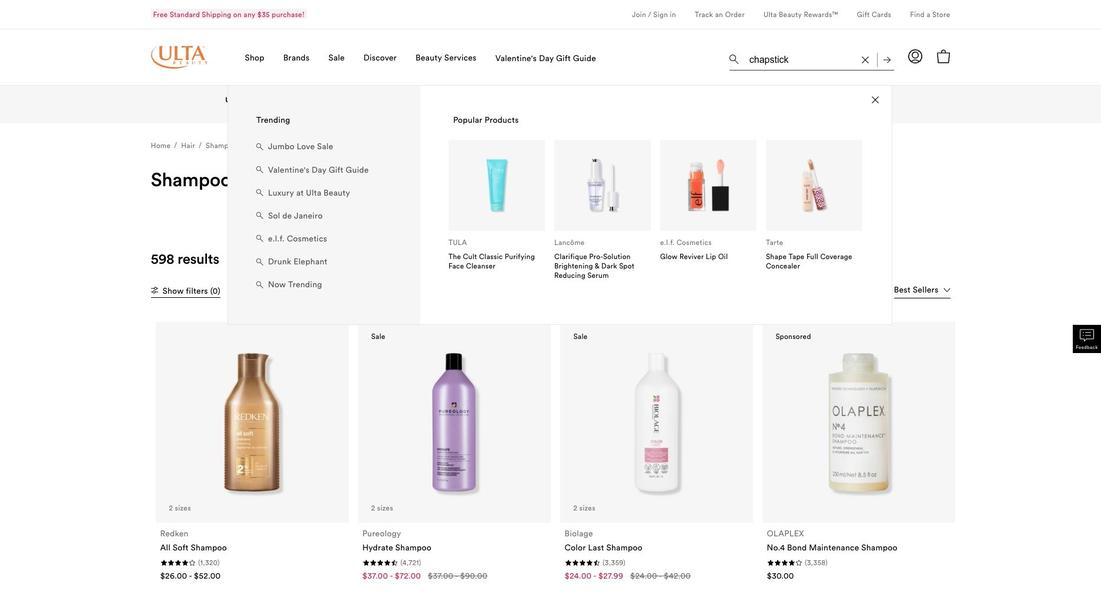 Task type: locate. For each thing, give the bounding box(es) containing it.
submit image
[[884, 56, 891, 63]]

redken all soft shampoo image
[[175, 346, 329, 500]]

Search products and more search field
[[749, 47, 855, 68]]

glow reviver lip oil image
[[680, 157, 738, 214]]

close image
[[873, 97, 880, 104]]

0 items in bag image
[[937, 49, 951, 63]]

none search field inside product search region
[[730, 45, 895, 73]]

log in to your ulta account image
[[909, 49, 923, 63]]

shape tape full coverage concealer image
[[786, 157, 844, 214]]

Sort field
[[895, 284, 951, 299]]

the cult classic purifying face cleanser image
[[468, 157, 526, 214]]

None search field
[[730, 45, 895, 73]]



Task type: vqa. For each thing, say whether or not it's contained in the screenshot.
the rightmost withIconRight
no



Task type: describe. For each thing, give the bounding box(es) containing it.
olaplex no.4 bond maintenance shampoo image
[[782, 346, 936, 500]]

clarifique pro-solution brightening & dark spot reducing serum image
[[574, 157, 632, 214]]

withicon image
[[151, 287, 158, 294]]

clear search image
[[862, 56, 869, 63]]

product search region
[[228, 36, 895, 325]]

pureology hydrate shampoo image
[[377, 346, 532, 500]]

biolage color last shampoo image
[[580, 346, 734, 500]]



